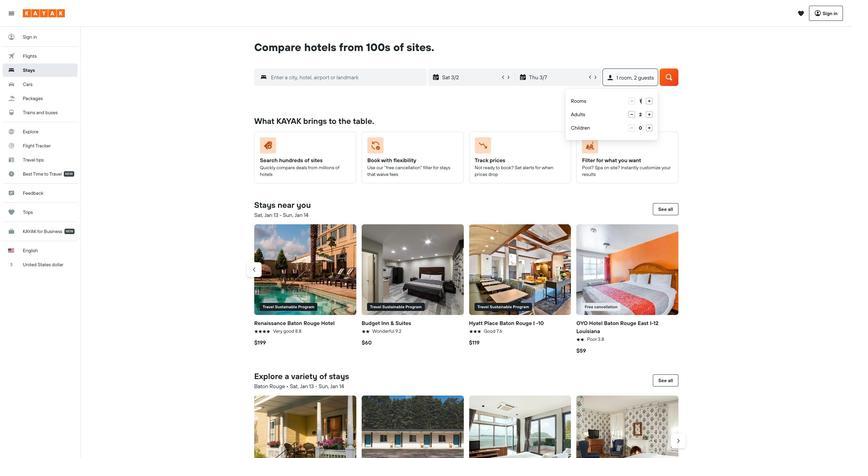Task type: vqa. For each thing, say whether or not it's contained in the screenshot.
figure
yes



Task type: describe. For each thing, give the bounding box(es) containing it.
Rooms field
[[636, 98, 647, 105]]

renaissance baton rouge hotel element
[[255, 225, 357, 315]]

navigation menu image
[[8, 10, 15, 17]]

explore a variety of stays carousel region
[[252, 393, 687, 459]]

united states (english) image
[[8, 249, 14, 253]]

motel element
[[362, 396, 464, 459]]

forward image
[[676, 438, 682, 445]]

hyatt place baton rouge i -10 element
[[470, 225, 572, 315]]

Adults field
[[636, 111, 647, 118]]

oyo hotel baton rouge east i-12 louisiana element
[[577, 225, 679, 315]]

Enter a city, hotel, airport or landmark text field
[[267, 73, 427, 82]]

Children field
[[636, 125, 647, 131]]

hotel element
[[470, 396, 572, 459]]

back image
[[251, 267, 258, 273]]



Task type: locate. For each thing, give the bounding box(es) containing it.
None search field
[[244, 54, 689, 100]]

bed & breakfast element
[[255, 396, 357, 459]]

figure
[[260, 138, 348, 156], [368, 138, 456, 156], [475, 138, 563, 156], [583, 138, 671, 156], [255, 225, 357, 315], [362, 225, 464, 315], [470, 225, 572, 315], [577, 225, 679, 315]]

inn element
[[577, 396, 679, 459]]

stays near you carousel region
[[247, 222, 682, 358]]

budget inn & suites element
[[362, 225, 464, 315]]



